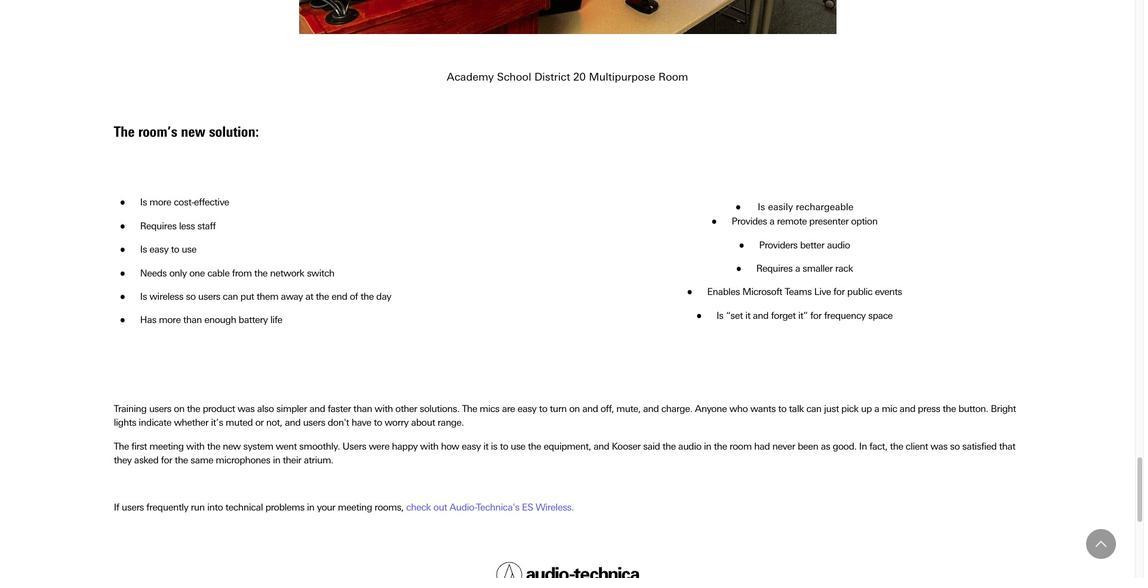 Task type: vqa. For each thing, say whether or not it's contained in the screenshot.
AT
yes



Task type: locate. For each thing, give the bounding box(es) containing it.
so left satisfied
[[950, 441, 960, 452]]

arrow up image
[[1096, 539, 1107, 550]]

is for more
[[140, 197, 147, 208]]

worry
[[385, 417, 409, 429]]

for right live
[[834, 286, 845, 298]]

and left the kooser
[[594, 441, 610, 452]]

the up they
[[114, 441, 129, 452]]

a inside training users on the product was also simpler and faster than with other solutions. the mics are easy to turn on and off, mute, and charge. anyone who wants to talk can just pick up a mic and press the button. bright lights indicate whether it's muted or not, and users don't have to worry about range.
[[875, 403, 880, 415]]

●      requires less staff
[[120, 220, 216, 232]]

out
[[434, 502, 447, 513]]

1 horizontal spatial so
[[950, 441, 960, 452]]

1 horizontal spatial was
[[931, 441, 948, 452]]

1 vertical spatial than
[[354, 403, 372, 415]]

2 vertical spatial the
[[114, 441, 129, 452]]

●      is easy to use
[[120, 244, 197, 255]]

room
[[730, 441, 752, 452]]

first
[[131, 441, 147, 452]]

that
[[1000, 441, 1016, 452]]

is
[[140, 197, 147, 208], [758, 201, 766, 213], [140, 244, 147, 255], [140, 291, 147, 302], [717, 310, 724, 321]]

the
[[114, 123, 135, 141], [462, 403, 477, 415], [114, 441, 129, 452]]

problems
[[265, 502, 305, 513]]

to left the turn
[[539, 403, 548, 415]]

audio inside the first meeting with the new system went smoothly. users were happy with how easy it is to use the equipment, and kooser said the audio in the room had never been as good. in fact, the client was so satisfied that they asked for the same microphones in their atrium.
[[678, 441, 702, 452]]

life
[[270, 314, 282, 326]]

a inside ●      is easily rechargeable ●      provides a remote presenter option
[[770, 216, 775, 227]]

1 vertical spatial a
[[795, 263, 800, 274]]

the right of
[[361, 291, 374, 302]]

audio right "said"
[[678, 441, 702, 452]]

for right asked
[[161, 455, 172, 466]]

for right it"
[[811, 310, 822, 321]]

wireless.
[[536, 502, 574, 513]]

meeting
[[149, 441, 184, 452], [338, 502, 372, 513]]

turn
[[550, 403, 567, 415]]

more right the has
[[159, 314, 181, 326]]

the right at
[[316, 291, 329, 302]]

easy right "are"
[[518, 403, 537, 415]]

on right the turn
[[569, 403, 580, 415]]

1 horizontal spatial on
[[569, 403, 580, 415]]

the up whether
[[187, 403, 200, 415]]

the
[[254, 267, 268, 279], [316, 291, 329, 302], [361, 291, 374, 302], [187, 403, 200, 415], [943, 403, 956, 415], [207, 441, 220, 452], [528, 441, 541, 452], [663, 441, 676, 452], [714, 441, 727, 452], [890, 441, 904, 452], [175, 455, 188, 466]]

in left their at left bottom
[[273, 455, 280, 466]]

end
[[332, 291, 347, 302]]

1 vertical spatial easy
[[518, 403, 537, 415]]

2 vertical spatial in
[[307, 502, 315, 513]]

1 horizontal spatial use
[[511, 441, 526, 452]]

easy
[[149, 244, 169, 255], [518, 403, 537, 415], [462, 441, 481, 452]]

it"
[[799, 310, 808, 321]]

2 horizontal spatial for
[[834, 286, 845, 298]]

requires up ●      is easy to use at the top left of the page
[[140, 220, 177, 232]]

also
[[257, 403, 274, 415]]

1 horizontal spatial meeting
[[338, 502, 372, 513]]

your
[[317, 502, 335, 513]]

2 on from the left
[[569, 403, 580, 415]]

more left cost-
[[149, 197, 171, 208]]

use down the less in the top left of the page
[[182, 244, 197, 255]]

was inside the first meeting with the new system went smoothly. users were happy with how easy it is to use the equipment, and kooser said the audio in the room had never been as good. in fact, the client was so satisfied that they asked for the same microphones in their atrium.
[[931, 441, 948, 452]]

0 vertical spatial use
[[182, 244, 197, 255]]

1 horizontal spatial can
[[807, 403, 822, 415]]

said
[[643, 441, 660, 452]]

new right room's
[[181, 123, 206, 141]]

1 vertical spatial was
[[931, 441, 948, 452]]

1 horizontal spatial it
[[746, 310, 751, 321]]

1 horizontal spatial than
[[354, 403, 372, 415]]

easy right how
[[462, 441, 481, 452]]

are
[[502, 403, 515, 415]]

in left room
[[704, 441, 712, 452]]

1 horizontal spatial audio
[[827, 239, 851, 251]]

solution:
[[209, 123, 259, 141]]

0 horizontal spatial a
[[770, 216, 775, 227]]

simpler
[[276, 403, 307, 415]]

than up the have
[[354, 403, 372, 415]]

0 vertical spatial than
[[183, 314, 202, 326]]

school
[[497, 71, 531, 83]]

0 horizontal spatial new
[[181, 123, 206, 141]]

than inside training users on the product was also simpler and faster than with other solutions. the mics are easy to turn on and off, mute, and charge. anyone who wants to talk can just pick up a mic and press the button. bright lights indicate whether it's muted or not, and users don't have to worry about range.
[[354, 403, 372, 415]]

is for "set
[[717, 310, 724, 321]]

smoothly.
[[299, 441, 340, 452]]

than left enough
[[183, 314, 202, 326]]

0 vertical spatial it
[[746, 310, 751, 321]]

2 horizontal spatial a
[[875, 403, 880, 415]]

0 vertical spatial can
[[223, 291, 238, 302]]

it's
[[211, 417, 223, 429]]

0 horizontal spatial for
[[161, 455, 172, 466]]

audio up rack
[[827, 239, 851, 251]]

0 vertical spatial new
[[181, 123, 206, 141]]

room's
[[138, 123, 177, 141]]

can left put
[[223, 291, 238, 302]]

0 vertical spatial meeting
[[149, 441, 184, 452]]

how
[[441, 441, 459, 452]]

fact,
[[870, 441, 888, 452]]

1 vertical spatial use
[[511, 441, 526, 452]]

it left is at left bottom
[[483, 441, 489, 452]]

multipurpose
[[589, 71, 656, 83]]

enough
[[204, 314, 236, 326]]

microphones
[[216, 455, 270, 466]]

easily
[[768, 201, 793, 213]]

can left the just
[[807, 403, 822, 415]]

the for with
[[114, 441, 129, 452]]

new up microphones
[[223, 441, 241, 452]]

don't
[[328, 417, 349, 429]]

to right the have
[[374, 417, 382, 429]]

0 vertical spatial so
[[186, 291, 196, 302]]

and left the faster on the bottom
[[310, 403, 325, 415]]

1 vertical spatial more
[[159, 314, 181, 326]]

0 horizontal spatial meeting
[[149, 441, 184, 452]]

frequency
[[824, 310, 866, 321]]

indicate
[[139, 417, 171, 429]]

easy inside the first meeting with the new system went smoothly. users were happy with how easy it is to use the equipment, and kooser said the audio in the room had never been as good. in fact, the client was so satisfied that they asked for the same microphones in their atrium.
[[462, 441, 481, 452]]

about
[[411, 417, 435, 429]]

is for easy
[[140, 244, 147, 255]]

0 horizontal spatial it
[[483, 441, 489, 452]]

2 vertical spatial easy
[[462, 441, 481, 452]]

with up worry
[[375, 403, 393, 415]]

1 horizontal spatial easy
[[462, 441, 481, 452]]

their
[[283, 455, 301, 466]]

requires for a
[[756, 263, 793, 274]]

1 on from the left
[[174, 403, 185, 415]]

is inside ●      is easily rechargeable ●      provides a remote presenter option
[[758, 201, 766, 213]]

use right is at left bottom
[[511, 441, 526, 452]]

if users frequently run into technical problems in your meeting rooms, check out audio-technica's es wireless.
[[114, 502, 574, 513]]

only
[[169, 267, 187, 279]]

less
[[179, 220, 195, 232]]

can
[[223, 291, 238, 302], [807, 403, 822, 415]]

easy inside training users on the product was also simpler and faster than with other solutions. the mics are easy to turn on and off, mute, and charge. anyone who wants to talk can just pick up a mic and press the button. bright lights indicate whether it's muted or not, and users don't have to worry about range.
[[518, 403, 537, 415]]

is up "provides"
[[758, 201, 766, 213]]

0 vertical spatial requires
[[140, 220, 177, 232]]

meeting right "your"
[[338, 502, 372, 513]]

1 vertical spatial it
[[483, 441, 489, 452]]

1 vertical spatial the
[[462, 403, 477, 415]]

meeting up asked
[[149, 441, 184, 452]]

users up smoothly.
[[303, 417, 325, 429]]

meeting inside the first meeting with the new system went smoothly. users were happy with how easy it is to use the equipment, and kooser said the audio in the room had never been as good. in fact, the client was so satisfied that they asked for the same microphones in their atrium.
[[149, 441, 184, 452]]

1 horizontal spatial in
[[307, 502, 315, 513]]

with left how
[[420, 441, 439, 452]]

space
[[869, 310, 893, 321]]

they
[[114, 455, 132, 466]]

so right wireless
[[186, 291, 196, 302]]

1 horizontal spatial requires
[[756, 263, 793, 274]]

0 horizontal spatial audio
[[678, 441, 702, 452]]

run
[[191, 502, 205, 513]]

was up muted
[[238, 403, 255, 415]]

2 vertical spatial a
[[875, 403, 880, 415]]

anyone
[[695, 403, 727, 415]]

0 vertical spatial more
[[149, 197, 171, 208]]

0 horizontal spatial on
[[174, 403, 185, 415]]

1 vertical spatial so
[[950, 441, 960, 452]]

to
[[171, 244, 179, 255], [539, 403, 548, 415], [779, 403, 787, 415], [374, 417, 382, 429], [500, 441, 508, 452]]

technica's
[[477, 502, 520, 513]]

requires down providers
[[756, 263, 793, 274]]

the right fact,
[[890, 441, 904, 452]]

0 horizontal spatial easy
[[149, 244, 169, 255]]

1 vertical spatial in
[[273, 455, 280, 466]]

2 horizontal spatial easy
[[518, 403, 537, 415]]

1 vertical spatial meeting
[[338, 502, 372, 513]]

from
[[232, 267, 252, 279]]

client
[[906, 441, 928, 452]]

a down easily
[[770, 216, 775, 227]]

with inside training users on the product was also simpler and faster than with other solutions. the mics are easy to turn on and off, mute, and charge. anyone who wants to talk can just pick up a mic and press the button. bright lights indicate whether it's muted or not, and users don't have to worry about range.
[[375, 403, 393, 415]]

forget
[[771, 310, 796, 321]]

in
[[704, 441, 712, 452], [273, 455, 280, 466], [307, 502, 315, 513]]

up
[[861, 403, 872, 415]]

1 vertical spatial new
[[223, 441, 241, 452]]

mics
[[480, 403, 500, 415]]

remote
[[777, 216, 807, 227]]

is left the "set
[[717, 310, 724, 321]]

1 vertical spatial requires
[[756, 263, 793, 274]]

muted
[[226, 417, 253, 429]]

wants
[[751, 403, 776, 415]]

is left wireless
[[140, 291, 147, 302]]

as
[[821, 441, 831, 452]]

the up same
[[207, 441, 220, 452]]

kooser
[[612, 441, 641, 452]]

the inside the first meeting with the new system went smoothly. users were happy with how easy it is to use the equipment, and kooser said the audio in the room had never been as good. in fact, the client was so satisfied that they asked for the same microphones in their atrium.
[[114, 441, 129, 452]]

1 horizontal spatial with
[[375, 403, 393, 415]]

was
[[238, 403, 255, 415], [931, 441, 948, 452]]

was right the client
[[931, 441, 948, 452]]

0 vertical spatial was
[[238, 403, 255, 415]]

switch
[[307, 267, 335, 279]]

1 vertical spatial audio
[[678, 441, 702, 452]]

0 vertical spatial a
[[770, 216, 775, 227]]

rooms,
[[375, 502, 404, 513]]

and left off,
[[583, 403, 598, 415]]

1 horizontal spatial for
[[811, 310, 822, 321]]

the left room's
[[114, 123, 135, 141]]

is for wireless
[[140, 291, 147, 302]]

training users on the product was also simpler and faster than with other solutions. the mics are easy to turn on and off, mute, and charge. anyone who wants to talk can just pick up a mic and press the button. bright lights indicate whether it's muted or not, and users don't have to worry about range.
[[114, 403, 1016, 429]]

2 vertical spatial for
[[161, 455, 172, 466]]

the first meeting with the new system went smoothly. users were happy with how easy it is to use the equipment, and kooser said the audio in the room had never been as good. in fact, the client was so satisfied that they asked for the same microphones in their atrium.
[[114, 441, 1016, 466]]

2 horizontal spatial in
[[704, 441, 712, 452]]

0 horizontal spatial with
[[186, 441, 205, 452]]

in left "your"
[[307, 502, 315, 513]]

is up the needs
[[140, 244, 147, 255]]

and down the simpler
[[285, 417, 301, 429]]

a right up
[[875, 403, 880, 415]]

0 horizontal spatial requires
[[140, 220, 177, 232]]

1 horizontal spatial new
[[223, 441, 241, 452]]

users
[[198, 291, 220, 302], [149, 403, 171, 415], [303, 417, 325, 429], [122, 502, 144, 513]]

new inside the first meeting with the new system went smoothly. users were happy with how easy it is to use the equipment, and kooser said the audio in the room had never been as good. in fact, the client was so satisfied that they asked for the same microphones in their atrium.
[[223, 441, 241, 452]]

0 vertical spatial for
[[834, 286, 845, 298]]

had
[[754, 441, 770, 452]]

1 vertical spatial can
[[807, 403, 822, 415]]

with up same
[[186, 441, 205, 452]]

product
[[203, 403, 235, 415]]

more for has
[[159, 314, 181, 326]]

0 vertical spatial the
[[114, 123, 135, 141]]

●      enables microsoft teams live for public events
[[687, 286, 902, 298]]

the left room
[[714, 441, 727, 452]]

battery
[[239, 314, 268, 326]]

than
[[183, 314, 202, 326], [354, 403, 372, 415]]

mic
[[882, 403, 898, 415]]

on up whether
[[174, 403, 185, 415]]

0 horizontal spatial was
[[238, 403, 255, 415]]

it right the "set
[[746, 310, 751, 321]]

range.
[[438, 417, 464, 429]]

2 horizontal spatial with
[[420, 441, 439, 452]]

1 horizontal spatial a
[[795, 263, 800, 274]]

easy up the needs
[[149, 244, 169, 255]]

to right is at left bottom
[[500, 441, 508, 452]]

it inside the first meeting with the new system went smoothly. users were happy with how easy it is to use the equipment, and kooser said the audio in the room had never been as good. in fact, the client was so satisfied that they asked for the same microphones in their atrium.
[[483, 441, 489, 452]]

●      is easily rechargeable ●      provides a remote presenter option
[[712, 201, 878, 227]]

is up the ●      requires less staff
[[140, 197, 147, 208]]

the right from
[[254, 267, 268, 279]]

0 horizontal spatial so
[[186, 291, 196, 302]]

a left smaller on the top of the page
[[795, 263, 800, 274]]

the left mics
[[462, 403, 477, 415]]



Task type: describe. For each thing, give the bounding box(es) containing it.
0 horizontal spatial in
[[273, 455, 280, 466]]

been
[[798, 441, 819, 452]]

smaller
[[803, 263, 833, 274]]

●      requires a smaller rack
[[736, 263, 853, 274]]

better
[[800, 239, 825, 251]]

option
[[851, 216, 878, 227]]

room
[[659, 71, 689, 83]]

has
[[140, 314, 156, 326]]

system
[[243, 441, 273, 452]]

equipment,
[[544, 441, 591, 452]]

users up ●      has more than enough battery life
[[198, 291, 220, 302]]

off,
[[601, 403, 614, 415]]

the left same
[[175, 455, 188, 466]]

so inside the first meeting with the new system went smoothly. users were happy with how easy it is to use the equipment, and kooser said the audio in the room had never been as good. in fact, the client was so satisfied that they asked for the same microphones in their atrium.
[[950, 441, 960, 452]]

0 horizontal spatial than
[[183, 314, 202, 326]]

cable
[[207, 267, 230, 279]]

whether
[[174, 417, 209, 429]]

check out audio-technica's es wireless. link
[[406, 502, 574, 513]]

pick
[[842, 403, 859, 415]]

●      is wireless so users can put them away at the end of the day
[[120, 291, 391, 302]]

public
[[848, 286, 873, 298]]

rechargeable
[[796, 201, 854, 213]]

users right "if"
[[122, 502, 144, 513]]

is for easily
[[758, 201, 766, 213]]

0 horizontal spatial use
[[182, 244, 197, 255]]

0 vertical spatial audio
[[827, 239, 851, 251]]

●      has more than enough battery life
[[120, 314, 282, 326]]

and left forget
[[753, 310, 769, 321]]

0 horizontal spatial can
[[223, 291, 238, 302]]

wireless
[[149, 291, 183, 302]]

needs
[[140, 267, 167, 279]]

button.
[[959, 403, 989, 415]]

teams
[[785, 286, 812, 298]]

the inside training users on the product was also simpler and faster than with other solutions. the mics are easy to turn on and off, mute, and charge. anyone who wants to talk can just pick up a mic and press the button. bright lights indicate whether it's muted or not, and users don't have to worry about range.
[[462, 403, 477, 415]]

providers
[[759, 239, 798, 251]]

at
[[305, 291, 313, 302]]

check
[[406, 502, 431, 513]]

talk
[[789, 403, 804, 415]]

use inside the first meeting with the new system went smoothly. users were happy with how easy it is to use the equipment, and kooser said the audio in the room had never been as good. in fact, the client was so satisfied that they asked for the same microphones in their atrium.
[[511, 441, 526, 452]]

the left the equipment,
[[528, 441, 541, 452]]

live
[[815, 286, 831, 298]]

requires for less
[[140, 220, 177, 232]]

and right mic
[[900, 403, 916, 415]]

just
[[824, 403, 839, 415]]

to up only
[[171, 244, 179, 255]]

satisfied
[[963, 441, 997, 452]]

0 vertical spatial in
[[704, 441, 712, 452]]

20
[[574, 71, 586, 83]]

provides
[[732, 216, 767, 227]]

users up indicate
[[149, 403, 171, 415]]

more for is
[[149, 197, 171, 208]]

atrium.
[[304, 455, 333, 466]]

never
[[773, 441, 796, 452]]

away
[[281, 291, 303, 302]]

technical
[[226, 502, 263, 513]]

academy school district 20 multipurpose room
[[447, 71, 689, 83]]

and right mute,
[[643, 403, 659, 415]]

●      is more cost-effective
[[120, 197, 229, 208]]

not,
[[266, 417, 282, 429]]

were
[[369, 441, 390, 452]]

if
[[114, 502, 119, 513]]

one
[[189, 267, 205, 279]]

1 vertical spatial for
[[811, 310, 822, 321]]

to inside the first meeting with the new system went smoothly. users were happy with how easy it is to use the equipment, and kooser said the audio in the room had never been as good. in fact, the client was so satisfied that they asked for the same microphones in their atrium.
[[500, 441, 508, 452]]

the room's new solution:
[[114, 123, 259, 141]]

for inside the first meeting with the new system went smoothly. users were happy with how easy it is to use the equipment, and kooser said the audio in the room had never been as good. in fact, the client was so satisfied that they asked for the same microphones in their atrium.
[[161, 455, 172, 466]]

went
[[276, 441, 297, 452]]

good.
[[833, 441, 857, 452]]

day
[[376, 291, 391, 302]]

0 vertical spatial easy
[[149, 244, 169, 255]]

the right "said"
[[663, 441, 676, 452]]

same
[[191, 455, 213, 466]]

district
[[535, 71, 570, 83]]

●      is "set it and forget it" for frequency space
[[696, 310, 893, 321]]

to left talk
[[779, 403, 787, 415]]

●      needs only one cable from the network switch
[[120, 267, 335, 279]]

and inside the first meeting with the new system went smoothly. users were happy with how easy it is to use the equipment, and kooser said the audio in the room had never been as good. in fact, the client was so satisfied that they asked for the same microphones in their atrium.
[[594, 441, 610, 452]]

asked
[[134, 455, 159, 466]]

was inside training users on the product was also simpler and faster than with other solutions. the mics are easy to turn on and off, mute, and charge. anyone who wants to talk can just pick up a mic and press the button. bright lights indicate whether it's muted or not, and users don't have to worry about range.
[[238, 403, 255, 415]]

charge.
[[662, 403, 693, 415]]

microsoft
[[743, 286, 783, 298]]

of
[[350, 291, 358, 302]]

lights
[[114, 417, 136, 429]]

effective
[[194, 197, 229, 208]]

can inside training users on the product was also simpler and faster than with other solutions. the mics are easy to turn on and off, mute, and charge. anyone who wants to talk can just pick up a mic and press the button. bright lights indicate whether it's muted or not, and users don't have to worry about range.
[[807, 403, 822, 415]]

have
[[352, 417, 371, 429]]

who
[[730, 403, 748, 415]]

es
[[522, 502, 533, 513]]

happy
[[392, 441, 418, 452]]

them
[[257, 291, 279, 302]]

the right press
[[943, 403, 956, 415]]

or
[[255, 417, 264, 429]]

the for solution:
[[114, 123, 135, 141]]

faster
[[328, 403, 351, 415]]

in
[[859, 441, 867, 452]]

into
[[207, 502, 223, 513]]



